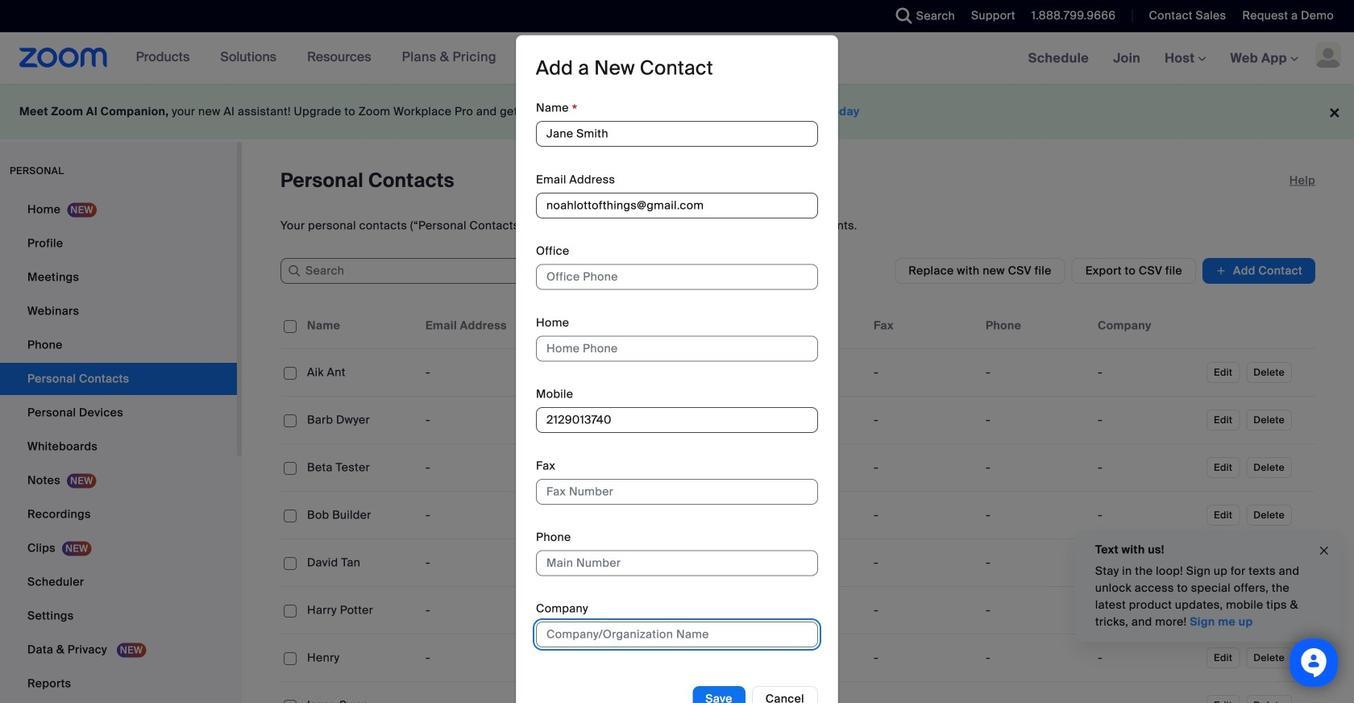 Task type: describe. For each thing, give the bounding box(es) containing it.
Home Phone text field
[[536, 336, 818, 361]]

Office Phone text field
[[536, 264, 818, 290]]

product information navigation
[[108, 32, 509, 84]]

personal menu menu
[[0, 194, 237, 701]]

First and Last Name text field
[[536, 121, 818, 147]]

Fax Number text field
[[536, 479, 818, 505]]

meetings navigation
[[1017, 32, 1355, 85]]



Task type: locate. For each thing, give the bounding box(es) containing it.
Main Number text field
[[536, 550, 818, 576]]

Company/Organization Name text field
[[536, 622, 818, 648]]

application
[[281, 303, 1316, 703]]

cell
[[301, 356, 419, 389], [419, 356, 531, 389], [531, 356, 643, 389], [643, 356, 756, 389], [756, 356, 868, 389], [868, 356, 980, 389], [980, 356, 1092, 389], [1092, 356, 1204, 389], [301, 404, 419, 436], [419, 404, 531, 436], [531, 404, 643, 436], [643, 404, 756, 436], [756, 404, 868, 436], [868, 404, 980, 436], [980, 404, 1092, 436], [1092, 404, 1204, 436], [301, 452, 419, 484], [419, 452, 531, 484], [531, 452, 643, 484], [643, 452, 756, 484], [756, 452, 868, 484], [868, 452, 980, 484], [980, 452, 1092, 484], [1092, 452, 1204, 484], [301, 499, 419, 531], [419, 499, 531, 531], [531, 499, 643, 531], [643, 499, 756, 531], [756, 499, 868, 531], [868, 499, 980, 531], [980, 499, 1092, 531], [1092, 499, 1204, 531], [301, 547, 419, 579], [419, 547, 531, 579], [531, 547, 643, 579], [643, 547, 756, 579], [756, 547, 868, 579], [868, 547, 980, 579], [980, 547, 1092, 579], [1092, 547, 1204, 579], [301, 594, 419, 627], [419, 594, 531, 627], [531, 594, 643, 627], [643, 594, 756, 627], [756, 594, 868, 627], [868, 594, 980, 627], [980, 594, 1092, 627], [1092, 594, 1204, 627], [301, 642, 419, 674], [419, 642, 531, 674], [531, 642, 643, 674], [643, 642, 756, 674], [756, 642, 868, 674], [868, 642, 980, 674], [980, 642, 1092, 674], [1092, 642, 1204, 674], [531, 682, 643, 703], [868, 682, 980, 703], [980, 682, 1092, 703], [1092, 682, 1204, 703], [301, 689, 419, 703], [419, 689, 531, 703], [643, 689, 756, 703], [756, 689, 868, 703]]

dialog
[[516, 35, 839, 703]]

banner
[[0, 32, 1355, 85]]

Search Contacts Input text field
[[281, 258, 522, 284]]

add image
[[1216, 263, 1227, 279]]

close image
[[1318, 542, 1331, 560]]

Mobile Phone text field
[[536, 407, 818, 433]]

footer
[[0, 84, 1355, 139]]

heading
[[536, 56, 714, 81]]

Email text field
[[536, 193, 818, 218]]



Task type: vqa. For each thing, say whether or not it's contained in the screenshot.
meetings navigation
yes



